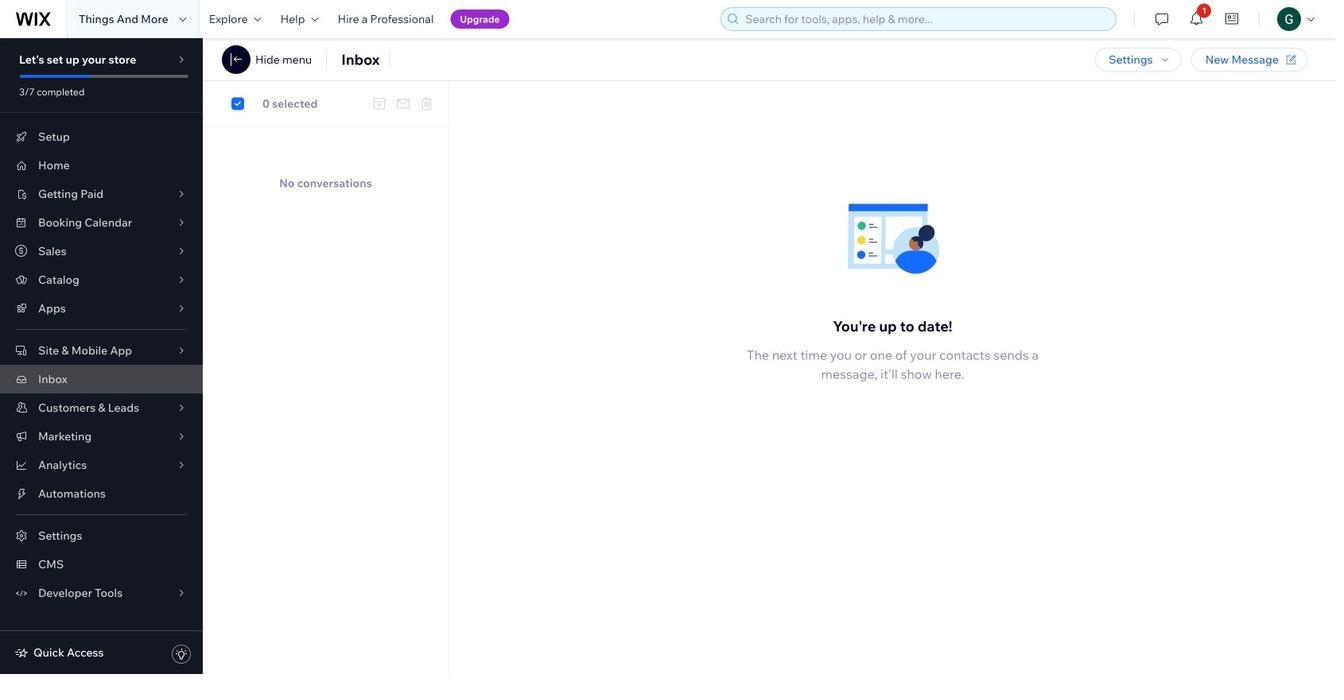 Task type: vqa. For each thing, say whether or not it's contained in the screenshot.
option group
no



Task type: locate. For each thing, give the bounding box(es) containing it.
None checkbox
[[212, 94, 259, 113]]



Task type: describe. For each thing, give the bounding box(es) containing it.
sidebar element
[[0, 38, 203, 675]]

Search for tools, apps, help & more... field
[[741, 8, 1112, 30]]



